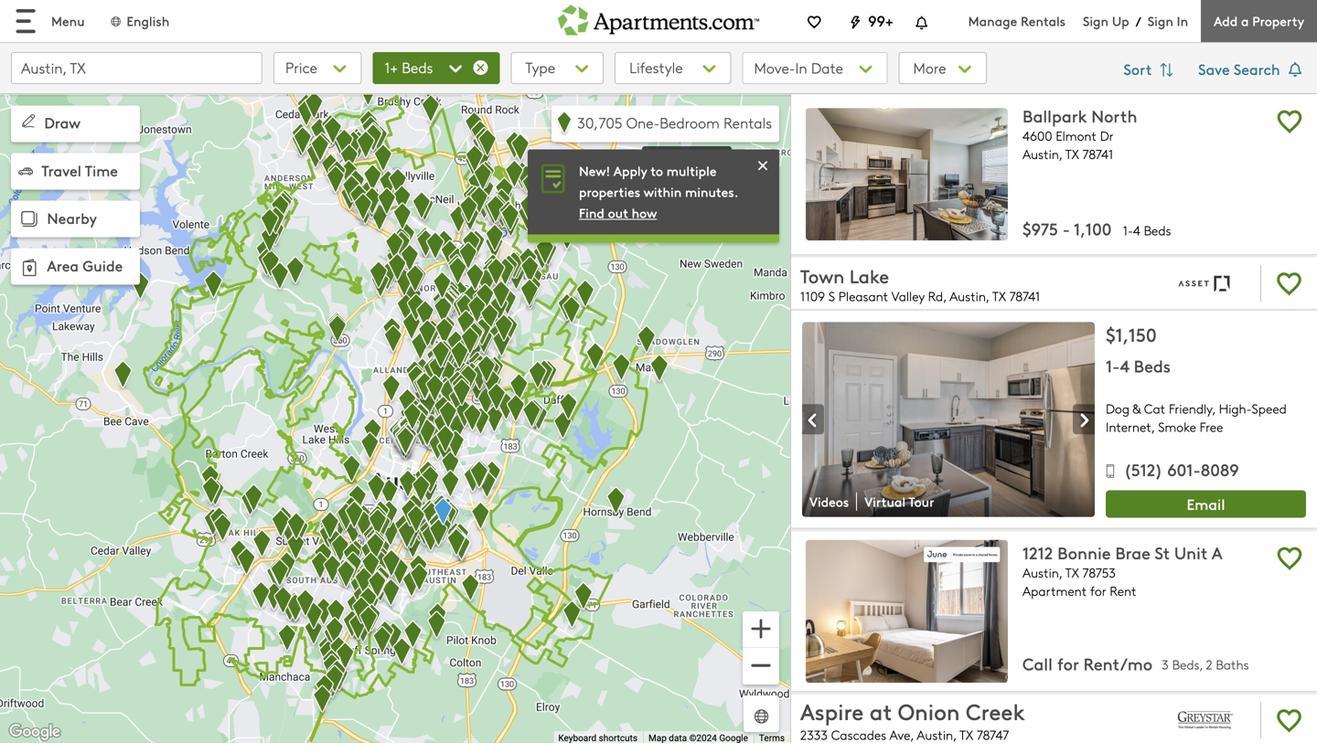 Task type: vqa. For each thing, say whether or not it's contained in the screenshot.
Elmont
yes



Task type: describe. For each thing, give the bounding box(es) containing it.
menu button
[[0, 0, 99, 42]]

1212 bonnie brae st unit a austin, tx 78753 apartment for rent
[[1023, 542, 1223, 600]]

valley
[[892, 288, 925, 305]]

tx inside the 1212 bonnie brae st unit a austin, tx 78753 apartment for rent
[[1065, 564, 1079, 582]]

results
[[688, 150, 724, 166]]

78753
[[1083, 564, 1116, 582]]

1 placard image image from the left
[[802, 406, 824, 436]]

up
[[1112, 12, 1129, 30]]

email
[[1187, 494, 1225, 514]]

north
[[1092, 104, 1137, 127]]

aspire at onion creek link
[[800, 697, 1149, 744]]

creek
[[966, 697, 1025, 727]]

move-in date button
[[742, 52, 888, 84]]

st
[[1155, 542, 1170, 564]]

ballpark
[[1023, 104, 1087, 127]]

high-
[[1219, 400, 1252, 417]]

see all results
[[649, 150, 724, 166]]

rent
[[1110, 583, 1137, 600]]

8089
[[1201, 458, 1239, 481]]

type
[[525, 57, 555, 77]]

internet
[[1106, 418, 1152, 436]]

price button
[[274, 52, 362, 84]]

greystar real estate partners image
[[1162, 699, 1250, 743]]

town
[[800, 264, 845, 289]]

draw
[[44, 112, 81, 133]]

smoke free
[[1158, 418, 1223, 436]]

asset living image
[[1162, 262, 1250, 306]]

sign up link
[[1083, 12, 1129, 30]]

search
[[1234, 59, 1280, 79]]

add a property
[[1214, 12, 1304, 30]]

aspire
[[800, 697, 864, 727]]

property
[[1253, 12, 1304, 30]]

onion
[[898, 697, 960, 727]]

0 horizontal spatial for
[[1057, 653, 1079, 676]]

2 sign from the left
[[1148, 12, 1174, 30]]

margin image for draw
[[18, 111, 38, 131]]

tx inside ballpark north 4600 elmont dr austin, tx 78741
[[1065, 145, 1079, 163]]

find out how link
[[579, 204, 657, 222]]

pleasant
[[839, 288, 888, 305]]

satellite view image
[[751, 707, 772, 728]]

building photo - ballpark north image
[[806, 108, 1008, 241]]

more button
[[899, 52, 987, 84]]

travel time
[[41, 160, 118, 180]]

601-
[[1167, 458, 1201, 481]]

area guide button
[[11, 248, 140, 285]]

1+
[[385, 57, 398, 77]]

google image
[[5, 721, 65, 744]]

nearby link
[[11, 201, 140, 237]]

(512) 601-8089 link
[[1106, 458, 1239, 487]]

1 vertical spatial beds
[[1144, 222, 1171, 239]]

3
[[1162, 657, 1169, 674]]

see
[[649, 150, 669, 166]]

training image
[[754, 156, 772, 175]]

1+ beds
[[385, 57, 433, 77]]

dog & cat friendly
[[1106, 400, 1212, 417]]

english
[[127, 12, 169, 30]]

$975 - 1,100
[[1023, 217, 1112, 240]]

2
[[1206, 657, 1213, 674]]

friendly
[[1169, 400, 1212, 417]]

1212
[[1023, 542, 1053, 564]]

cat
[[1144, 400, 1166, 417]]

a
[[1212, 542, 1223, 564]]

virtual tour
[[865, 493, 934, 511]]

add
[[1214, 12, 1238, 30]]

1-4 beds
[[1123, 222, 1171, 239]]

travel time button
[[11, 153, 140, 190]]

menu
[[51, 12, 85, 30]]

2 placard image image from the left
[[1073, 406, 1095, 436]]

area guide
[[47, 255, 123, 276]]

manage rentals sign up / sign in
[[968, 12, 1188, 30]]

time
[[85, 160, 118, 180]]

99+
[[868, 10, 893, 31]]

1+ beds button
[[373, 52, 500, 84]]

save
[[1198, 59, 1230, 79]]

add a property link
[[1201, 0, 1317, 42]]

4600
[[1023, 127, 1052, 144]]

a
[[1241, 12, 1249, 30]]

within
[[644, 183, 682, 201]]

apartment
[[1023, 583, 1087, 600]]

at
[[870, 697, 892, 727]]

new! apply to multiple properties within minutes. find out how
[[579, 162, 739, 222]]

building photo - town lake image
[[802, 322, 1095, 517]]

to
[[651, 162, 663, 180]]



Task type: locate. For each thing, give the bounding box(es) containing it.
rd,
[[928, 288, 947, 305]]

margin image left draw
[[18, 111, 38, 131]]

margin image for nearby
[[16, 206, 42, 232]]

find
[[579, 204, 605, 222]]

call for rent/mo 3 beds, 2 baths
[[1023, 653, 1249, 676]]

dr
[[1100, 127, 1114, 144]]

2 vertical spatial austin,
[[1023, 564, 1062, 582]]

save search button
[[1198, 52, 1306, 89]]

building photo - private bedroom in 3 bed/2 bath home image
[[806, 540, 1008, 684]]

manage
[[968, 12, 1017, 30]]

map region
[[0, 0, 885, 744]]

0 vertical spatial in
[[1177, 12, 1188, 30]]

1 horizontal spatial sign
[[1148, 12, 1174, 30]]

austin, right rd,
[[950, 288, 989, 305]]

4 inside $1,150 1-4 beds
[[1120, 355, 1130, 377]]

videos link
[[802, 493, 857, 511]]

nearby
[[47, 208, 97, 228]]

in inside manage rentals sign up / sign in
[[1177, 12, 1188, 30]]

draw button
[[11, 106, 140, 142]]

beds right the 1,100
[[1144, 222, 1171, 239]]

0 vertical spatial rentals
[[1021, 12, 1066, 30]]

apartments.com logo image
[[558, 0, 759, 35]]

0 horizontal spatial placard image image
[[802, 406, 824, 436]]

0 horizontal spatial in
[[795, 58, 807, 78]]

tx
[[1065, 145, 1079, 163], [992, 288, 1006, 305], [1065, 564, 1079, 582]]

Location or Point of Interest text field
[[11, 52, 263, 84]]

sign
[[1083, 12, 1109, 30], [1148, 12, 1174, 30]]

1 vertical spatial rentals
[[724, 113, 772, 133]]

1 vertical spatial tx
[[992, 288, 1006, 305]]

0 vertical spatial 4
[[1133, 222, 1141, 239]]

beds inside button
[[402, 57, 433, 77]]

free
[[1200, 418, 1223, 436]]

0 horizontal spatial 78741
[[1009, 288, 1040, 305]]

1 vertical spatial austin,
[[950, 288, 989, 305]]

in
[[1177, 12, 1188, 30], [795, 58, 807, 78]]

placard image image left the dog
[[1073, 406, 1095, 436]]

$1,150 1-4 beds
[[1106, 322, 1171, 377]]

1 horizontal spatial 78741
[[1083, 145, 1113, 163]]

1- down the $1,150
[[1106, 355, 1120, 377]]

austin, inside town lake 1109 s pleasant valley rd, austin, tx 78741
[[950, 288, 989, 305]]

1 horizontal spatial 4
[[1133, 222, 1141, 239]]

/
[[1136, 12, 1141, 30]]

0 vertical spatial beds
[[402, 57, 433, 77]]

margin image inside nearby link
[[16, 206, 42, 232]]

margin image left travel
[[18, 164, 33, 178]]

sign left up
[[1083, 12, 1109, 30]]

rentals inside manage rentals sign up / sign in
[[1021, 12, 1066, 30]]

in inside 'button'
[[795, 58, 807, 78]]

0 vertical spatial 1-
[[1123, 222, 1133, 239]]

rentals up training icon
[[724, 113, 772, 133]]

1 vertical spatial 78741
[[1009, 288, 1040, 305]]

multiple
[[667, 162, 717, 180]]

rentals right manage
[[1021, 12, 1066, 30]]

78741 down dr
[[1083, 145, 1113, 163]]

1 horizontal spatial 1-
[[1123, 222, 1133, 239]]

bonnie
[[1058, 542, 1111, 564]]

1 horizontal spatial in
[[1177, 12, 1188, 30]]

1 horizontal spatial rentals
[[1021, 12, 1066, 30]]

margin image left "area"
[[16, 255, 42, 281]]

austin, inside the 1212 bonnie brae st unit a austin, tx 78753 apartment for rent
[[1023, 564, 1062, 582]]

1 vertical spatial 1-
[[1106, 355, 1120, 377]]

type button
[[511, 52, 604, 84]]

high-speed internet
[[1106, 400, 1287, 436]]

&
[[1133, 400, 1141, 417]]

for down 78753 on the bottom right of page
[[1090, 583, 1107, 600]]

austin, inside ballpark north 4600 elmont dr austin, tx 78741
[[1023, 145, 1062, 163]]

0 vertical spatial for
[[1090, 583, 1107, 600]]

beds inside $1,150 1-4 beds
[[1134, 355, 1171, 377]]

baths
[[1216, 657, 1249, 674]]

30,705 one-bedroom rentals
[[577, 113, 772, 133]]

2 vertical spatial beds
[[1134, 355, 1171, 377]]

beds down the $1,150
[[1134, 355, 1171, 377]]

78741
[[1083, 145, 1113, 163], [1009, 288, 1040, 305]]

for right call
[[1057, 653, 1079, 676]]

$1,150
[[1106, 322, 1157, 347]]

margin image for area guide
[[16, 255, 42, 281]]

move-in date
[[754, 58, 843, 78]]

1 horizontal spatial placard image image
[[1073, 406, 1095, 436]]

1,100
[[1074, 217, 1112, 240]]

all
[[672, 150, 685, 166]]

margin image for travel time
[[18, 164, 33, 178]]

placard image image up videos
[[802, 406, 824, 436]]

travel
[[41, 160, 81, 180]]

tx down "elmont"
[[1065, 145, 1079, 163]]

more
[[913, 58, 950, 78]]

sort button
[[1114, 52, 1187, 89]]

s
[[829, 288, 835, 305]]

sort
[[1124, 59, 1156, 79]]

english link
[[108, 12, 169, 30]]

videos
[[810, 493, 849, 511]]

date
[[811, 58, 843, 78]]

tx inside town lake 1109 s pleasant valley rd, austin, tx 78741
[[992, 288, 1006, 305]]

tx up apartment
[[1065, 564, 1079, 582]]

tx right rd,
[[992, 288, 1006, 305]]

tour
[[909, 493, 934, 511]]

margin image inside travel time button
[[18, 164, 33, 178]]

aspire at onion creek
[[800, 697, 1025, 727]]

1 vertical spatial in
[[795, 58, 807, 78]]

apply
[[614, 162, 647, 180]]

0 vertical spatial austin,
[[1023, 145, 1062, 163]]

sign right /
[[1148, 12, 1174, 30]]

minutes.
[[685, 183, 739, 201]]

margin image
[[18, 111, 38, 131], [18, 164, 33, 178], [16, 206, 42, 232], [16, 255, 42, 281]]

in left add
[[1177, 12, 1188, 30]]

austin,
[[1023, 145, 1062, 163], [950, 288, 989, 305], [1023, 564, 1062, 582]]

lifestyle
[[629, 57, 683, 77]]

2 vertical spatial tx
[[1065, 564, 1079, 582]]

one-
[[626, 113, 660, 133]]

0 horizontal spatial 4
[[1120, 355, 1130, 377]]

0 horizontal spatial rentals
[[724, 113, 772, 133]]

0 vertical spatial 78741
[[1083, 145, 1113, 163]]

town lake 1109 s pleasant valley rd, austin, tx 78741
[[800, 264, 1040, 305]]

1 horizontal spatial for
[[1090, 583, 1107, 600]]

1 vertical spatial 4
[[1120, 355, 1130, 377]]

brae
[[1115, 542, 1151, 564]]

email button
[[1106, 491, 1306, 518]]

austin, up apartment
[[1023, 564, 1062, 582]]

save search
[[1198, 59, 1284, 79]]

0 vertical spatial tx
[[1065, 145, 1079, 163]]

guide
[[83, 255, 123, 276]]

how
[[632, 204, 657, 222]]

for inside the 1212 bonnie brae st unit a austin, tx 78753 apartment for rent
[[1090, 583, 1107, 600]]

1 vertical spatial for
[[1057, 653, 1079, 676]]

1 sign from the left
[[1083, 12, 1109, 30]]

4 down the $1,150
[[1120, 355, 1130, 377]]

price
[[285, 57, 317, 77]]

call
[[1023, 653, 1053, 676]]

margin image inside area guide button
[[16, 255, 42, 281]]

manage rentals link
[[968, 12, 1083, 30]]

virtual tour link
[[857, 493, 945, 511]]

margin image left nearby
[[16, 206, 42, 232]]

in left the "date"
[[795, 58, 807, 78]]

0 horizontal spatial sign
[[1083, 12, 1109, 30]]

elmont
[[1056, 127, 1097, 144]]

(512)
[[1124, 458, 1163, 481]]

1- right the 1,100
[[1123, 222, 1133, 239]]

78741 inside town lake 1109 s pleasant valley rd, austin, tx 78741
[[1009, 288, 1040, 305]]

area
[[47, 255, 79, 276]]

78741 inside ballpark north 4600 elmont dr austin, tx 78741
[[1083, 145, 1113, 163]]

$975
[[1023, 217, 1058, 240]]

beds,
[[1172, 657, 1203, 674]]

1-
[[1123, 222, 1133, 239], [1106, 355, 1120, 377]]

speed
[[1252, 400, 1287, 417]]

new!
[[579, 162, 610, 180]]

1- inside $1,150 1-4 beds
[[1106, 355, 1120, 377]]

austin, down 4600
[[1023, 145, 1062, 163]]

placard image image
[[802, 406, 824, 436], [1073, 406, 1095, 436]]

ballpark north 4600 elmont dr austin, tx 78741
[[1023, 104, 1137, 163]]

78741 down $975
[[1009, 288, 1040, 305]]

beds right 1+
[[402, 57, 433, 77]]

4 right the 1,100
[[1133, 222, 1141, 239]]

smoke
[[1158, 418, 1196, 436]]

0 horizontal spatial 1-
[[1106, 355, 1120, 377]]

margin image inside draw button
[[18, 111, 38, 131]]



